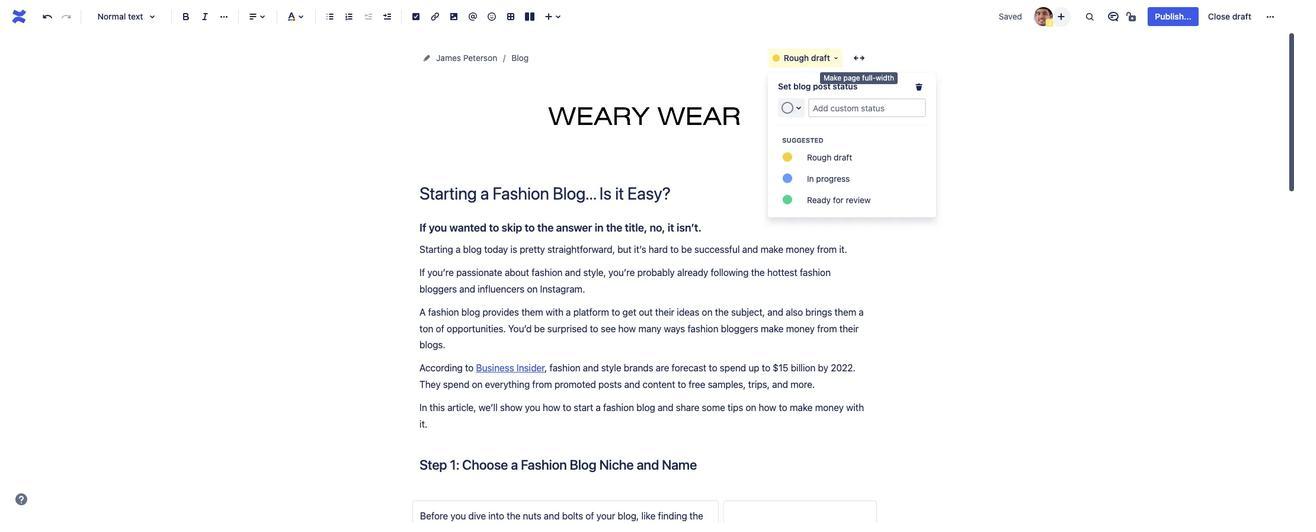 Task type: describe. For each thing, give the bounding box(es) containing it.
is
[[511, 244, 517, 255]]

we'll
[[479, 403, 498, 413]]

1 horizontal spatial be
[[681, 244, 692, 255]]

bullet list ⌘⇧8 image
[[323, 9, 337, 24]]

ways
[[664, 323, 685, 334]]

image
[[662, 120, 684, 130]]

blog inside a fashion blog provides them with a platform to get out their ideas on the subject, and also brings them a ton of opportunities. you'd be surprised to see how many ways fashion bloggers make money from their blogs.
[[462, 307, 480, 318]]

this
[[430, 403, 445, 413]]

Add custom status field
[[810, 100, 925, 116]]

the up 'pretty'
[[538, 221, 554, 234]]

2 you're from the left
[[609, 267, 635, 278]]

in progress
[[807, 173, 850, 183]]

about
[[505, 267, 529, 278]]

to down $15
[[779, 403, 788, 413]]

and up instagram.
[[565, 267, 581, 278]]

on inside in this article, we'll show you how to start a fashion blog and share some tips on how to make money with it.
[[746, 403, 757, 413]]

a fashion blog provides them with a platform to get out their ideas on the subject, and also brings them a ton of opportunities. you'd be surprised to see how many ways fashion bloggers make money from their blogs.
[[420, 307, 867, 350]]

make page full-width tooltip
[[820, 72, 898, 84]]

skip
[[502, 221, 522, 234]]

ton
[[420, 323, 433, 334]]

james peterson image
[[1035, 7, 1054, 26]]

according to business insider
[[420, 363, 545, 374]]

align left image
[[246, 9, 260, 24]]

make page full-width image
[[852, 51, 867, 65]]

ideas
[[677, 307, 700, 318]]

page
[[844, 74, 861, 82]]

update header image button
[[602, 101, 688, 130]]

a up surprised
[[566, 307, 571, 318]]

indent tab image
[[380, 9, 394, 24]]

niche
[[600, 457, 634, 473]]

make inside a fashion blog provides them with a platform to get out their ideas on the subject, and also brings them a ton of opportunities. you'd be surprised to see how many ways fashion bloggers make money from their blogs.
[[761, 323, 784, 334]]

choose
[[462, 457, 508, 473]]

out
[[639, 307, 653, 318]]

of inside a fashion blog provides them with a platform to get out their ideas on the subject, and also brings them a ton of opportunities. you'd be surprised to see how many ways fashion bloggers make money from their blogs.
[[436, 323, 445, 334]]

1 horizontal spatial of
[[586, 511, 594, 522]]

starting a blog today is pretty straightforward, but it's hard to be successful and make money from it.
[[420, 244, 847, 255]]

in
[[595, 221, 604, 234]]

the right finding at bottom
[[690, 511, 704, 522]]

undo ⌘z image
[[40, 9, 55, 24]]

how inside a fashion blog provides them with a platform to get out their ideas on the subject, and also brings them a ton of opportunities. you'd be surprised to see how many ways fashion bloggers make money from their blogs.
[[619, 323, 636, 334]]

successful
[[695, 244, 740, 255]]

with inside a fashion blog provides them with a platform to get out their ideas on the subject, and also brings them a ton of opportunities. you'd be surprised to see how many ways fashion bloggers make money from their blogs.
[[546, 307, 564, 318]]

ready
[[807, 195, 831, 205]]

if for if you're passionate about fashion and style, you're probably already following the hottest fashion bloggers and influencers on instagram.
[[420, 267, 425, 278]]

bold ⌘b image
[[179, 9, 193, 24]]

rough draft
[[807, 152, 853, 162]]

bolts
[[562, 511, 583, 522]]

a
[[420, 307, 426, 318]]

1:
[[450, 457, 460, 473]]

blog inside in this article, we'll show you how to start a fashion blog and share some tips on how to make money with it.
[[637, 403, 655, 413]]

in for in this article, we'll show you how to start a fashion blog and share some tips on how to make money with it.
[[420, 403, 427, 413]]

set
[[778, 81, 792, 91]]

0 vertical spatial blog
[[512, 53, 529, 63]]

if you're passionate about fashion and style, you're probably already following the hottest fashion bloggers and influencers on instagram.
[[420, 267, 834, 294]]

publish... button
[[1148, 7, 1199, 26]]

from inside a fashion blog provides them with a platform to get out their ideas on the subject, and also brings them a ton of opportunities. you'd be surprised to see how many ways fashion bloggers make money from their blogs.
[[818, 323, 837, 334]]

hottest
[[768, 267, 798, 278]]

header
[[634, 120, 660, 130]]

numbered list ⌘⇧7 image
[[342, 9, 356, 24]]

no restrictions image
[[1126, 9, 1140, 24]]

content
[[643, 379, 675, 390]]

suggested element containing suggested
[[782, 136, 937, 144]]

finding
[[658, 511, 687, 522]]

provides
[[483, 307, 519, 318]]

to left the business at the left bottom of page
[[465, 363, 474, 374]]

subject,
[[731, 307, 765, 318]]

insider
[[517, 363, 545, 374]]

fashion inside , fashion and style brands are forecast to spend up to $15 billion by 2022. they spend on everything from promoted posts and content to free samples, trips, and more.
[[550, 363, 581, 374]]

review
[[846, 195, 871, 205]]

you for wanted
[[429, 221, 447, 234]]

and right niche
[[637, 457, 659, 473]]

and inside in this article, we'll show you how to start a fashion blog and share some tips on how to make money with it.
[[658, 403, 674, 413]]

update header image
[[605, 120, 684, 130]]

nuts
[[523, 511, 542, 522]]

suggested element containing rough draft
[[768, 146, 937, 210]]

trips,
[[748, 379, 770, 390]]

on inside a fashion blog provides them with a platform to get out their ideas on the subject, and also brings them a ton of opportunities. you'd be surprised to see how many ways fashion bloggers make money from their blogs.
[[702, 307, 713, 318]]

some
[[702, 403, 725, 413]]

0 vertical spatial from
[[817, 244, 837, 255]]

get
[[623, 307, 637, 318]]

0 horizontal spatial how
[[543, 403, 561, 413]]

saved
[[999, 11, 1023, 21]]

mention image
[[466, 9, 480, 24]]

money inside in this article, we'll show you how to start a fashion blog and share some tips on how to make money with it.
[[815, 403, 844, 413]]

influencers
[[478, 284, 525, 294]]

to left get
[[612, 307, 620, 318]]

are
[[656, 363, 669, 374]]

the right into
[[507, 511, 521, 522]]

outdent ⇧tab image
[[361, 9, 375, 24]]

wanted
[[450, 221, 487, 234]]

be inside a fashion blog provides them with a platform to get out their ideas on the subject, and also brings them a ton of opportunities. you'd be surprised to see how many ways fashion bloggers make money from their blogs.
[[534, 323, 545, 334]]

Blog post title text field
[[420, 184, 870, 203]]

the inside a fashion blog provides them with a platform to get out their ideas on the subject, and also brings them a ton of opportunities. you'd be surprised to see how many ways fashion bloggers make money from their blogs.
[[715, 307, 729, 318]]

it. inside in this article, we'll show you how to start a fashion blog and share some tips on how to make money with it.
[[420, 419, 428, 430]]

many
[[639, 323, 662, 334]]

to up samples,
[[709, 363, 718, 374]]

see
[[601, 323, 616, 334]]

and inside a fashion blog provides them with a platform to get out their ideas on the subject, and also brings them a ton of opportunities. you'd be surprised to see how many ways fashion bloggers make money from their blogs.
[[768, 307, 784, 318]]

bloggers inside if you're passionate about fashion and style, you're probably already following the hottest fashion bloggers and influencers on instagram.
[[420, 284, 457, 294]]

opportunities.
[[447, 323, 506, 334]]

james
[[436, 53, 461, 63]]

normal text
[[97, 11, 143, 21]]

probably
[[638, 267, 675, 278]]

but
[[618, 244, 632, 255]]

free
[[689, 379, 706, 390]]

to left start
[[563, 403, 572, 413]]

1 horizontal spatial spend
[[720, 363, 746, 374]]

invite to edit image
[[1055, 9, 1069, 23]]

instagram.
[[540, 284, 585, 294]]

0 vertical spatial it.
[[840, 244, 847, 255]]

passionate
[[456, 267, 503, 278]]

to right hard
[[671, 244, 679, 255]]

0 horizontal spatial their
[[655, 307, 675, 318]]

blog,
[[618, 511, 639, 522]]

james peterson link
[[436, 51, 497, 65]]

and right nuts
[[544, 511, 560, 522]]

you for dive
[[451, 511, 466, 522]]

answer
[[556, 221, 592, 234]]

ready for review button
[[768, 189, 937, 210]]

1 them from the left
[[522, 307, 543, 318]]

remove image
[[912, 80, 926, 94]]

more formatting image
[[217, 9, 231, 24]]

surprised
[[548, 323, 588, 334]]

like
[[642, 511, 656, 522]]

fashion up instagram.
[[532, 267, 563, 278]]



Task type: vqa. For each thing, say whether or not it's contained in the screenshot.
the bottom of
yes



Task type: locate. For each thing, give the bounding box(es) containing it.
1 vertical spatial money
[[786, 323, 815, 334]]

1 vertical spatial spend
[[443, 379, 470, 390]]

from down brings
[[818, 323, 837, 334]]

2 vertical spatial make
[[790, 403, 813, 413]]

you up starting
[[429, 221, 447, 234]]

you're down starting
[[428, 267, 454, 278]]

table image
[[504, 9, 518, 24]]

0 vertical spatial spend
[[720, 363, 746, 374]]

$15
[[773, 363, 789, 374]]

progress
[[816, 173, 850, 183]]

the left subject,
[[715, 307, 729, 318]]

status
[[833, 81, 858, 91]]

fashion
[[521, 457, 567, 473]]

1 horizontal spatial bloggers
[[721, 323, 759, 334]]

0 vertical spatial with
[[546, 307, 564, 318]]

,
[[545, 363, 547, 374]]

fashion down posts
[[603, 403, 634, 413]]

1 horizontal spatial it.
[[840, 244, 847, 255]]

blog
[[512, 53, 529, 63], [570, 457, 597, 473]]

step 1: choose a fashion blog niche and name
[[420, 457, 697, 473]]

on down according to business insider
[[472, 379, 483, 390]]

in left progress
[[807, 173, 814, 183]]

peterson
[[463, 53, 497, 63]]

blog right 'peterson'
[[512, 53, 529, 63]]

1 vertical spatial it.
[[420, 419, 428, 430]]

draft up in progress button
[[834, 152, 853, 162]]

bloggers up a
[[420, 284, 457, 294]]

money up hottest
[[786, 244, 815, 255]]

2022.
[[831, 363, 856, 374]]

1 vertical spatial if
[[420, 267, 425, 278]]

2 vertical spatial you
[[451, 511, 466, 522]]

1 vertical spatial suggested element
[[768, 146, 937, 210]]

to left "skip" on the top
[[489, 221, 499, 234]]

make up hottest
[[761, 244, 784, 255]]

0 vertical spatial their
[[655, 307, 675, 318]]

1 you're from the left
[[428, 267, 454, 278]]

the inside if you're passionate about fashion and style, you're probably already following the hottest fashion bloggers and influencers on instagram.
[[751, 267, 765, 278]]

how
[[619, 323, 636, 334], [543, 403, 561, 413], [759, 403, 777, 413]]

how left start
[[543, 403, 561, 413]]

1 vertical spatial bloggers
[[721, 323, 759, 334]]

the left hottest
[[751, 267, 765, 278]]

dive
[[469, 511, 486, 522]]

blog left niche
[[570, 457, 597, 473]]

a right brings
[[859, 307, 864, 318]]

samples,
[[708, 379, 746, 390]]

and up following
[[743, 244, 758, 255]]

ready for review
[[807, 195, 871, 205]]

0 horizontal spatial them
[[522, 307, 543, 318]]

money
[[786, 244, 815, 255], [786, 323, 815, 334], [815, 403, 844, 413]]

action item image
[[409, 9, 423, 24]]

1 vertical spatial draft
[[834, 152, 853, 162]]

if down starting
[[420, 267, 425, 278]]

show
[[500, 403, 523, 413]]

draft right close
[[1233, 11, 1252, 21]]

suggested element
[[782, 136, 937, 144], [768, 146, 937, 210]]

blogs.
[[420, 340, 446, 350]]

with down 2022.
[[847, 403, 864, 413]]

be down "isn't."
[[681, 244, 692, 255]]

fashion inside in this article, we'll show you how to start a fashion blog and share some tips on how to make money with it.
[[603, 403, 634, 413]]

by
[[818, 363, 829, 374]]

money inside a fashion blog provides them with a platform to get out their ideas on the subject, and also brings them a ton of opportunities. you'd be surprised to see how many ways fashion bloggers make money from their blogs.
[[786, 323, 815, 334]]

make down subject,
[[761, 323, 784, 334]]

0 horizontal spatial you're
[[428, 267, 454, 278]]

following
[[711, 267, 749, 278]]

also
[[786, 307, 803, 318]]

fashion down ideas
[[688, 323, 719, 334]]

make
[[824, 74, 842, 82]]

move this blog image
[[422, 53, 432, 63]]

no,
[[650, 221, 665, 234]]

text
[[128, 11, 143, 21]]

how down get
[[619, 323, 636, 334]]

brands
[[624, 363, 654, 374]]

spend up samples,
[[720, 363, 746, 374]]

2 vertical spatial from
[[532, 379, 552, 390]]

post
[[813, 81, 831, 91]]

you'd
[[508, 323, 532, 334]]

of left your
[[586, 511, 594, 522]]

pretty
[[520, 244, 545, 255]]

1 horizontal spatial you
[[451, 511, 466, 522]]

link image
[[428, 9, 442, 24]]

0 horizontal spatial in
[[420, 403, 427, 413]]

close
[[1209, 11, 1231, 21]]

0 horizontal spatial it.
[[420, 419, 428, 430]]

1 if from the top
[[420, 221, 426, 234]]

draft for rough draft
[[834, 152, 853, 162]]

make inside in this article, we'll show you how to start a fashion blog and share some tips on how to make money with it.
[[790, 403, 813, 413]]

into
[[489, 511, 505, 522]]

in inside button
[[807, 173, 814, 183]]

1 horizontal spatial their
[[840, 323, 859, 334]]

in left this
[[420, 403, 427, 413]]

it. down they
[[420, 419, 428, 430]]

fashion right ,
[[550, 363, 581, 374]]

1 vertical spatial from
[[818, 323, 837, 334]]

and left also
[[768, 307, 784, 318]]

0 horizontal spatial spend
[[443, 379, 470, 390]]

it
[[668, 221, 674, 234]]

title,
[[625, 221, 647, 234]]

2 vertical spatial money
[[815, 403, 844, 413]]

you're
[[428, 267, 454, 278], [609, 267, 635, 278]]

0 vertical spatial make
[[761, 244, 784, 255]]

bloggers inside a fashion blog provides them with a platform to get out their ideas on the subject, and also brings them a ton of opportunities. you'd be surprised to see how many ways fashion bloggers make money from their blogs.
[[721, 323, 759, 334]]

according
[[420, 363, 463, 374]]

1 horizontal spatial draft
[[1233, 11, 1252, 21]]

draft inside button
[[834, 152, 853, 162]]

for
[[833, 195, 844, 205]]

0 vertical spatial draft
[[1233, 11, 1252, 21]]

and left share
[[658, 403, 674, 413]]

a
[[456, 244, 461, 255], [566, 307, 571, 318], [859, 307, 864, 318], [596, 403, 601, 413], [511, 457, 518, 473]]

1 horizontal spatial in
[[807, 173, 814, 183]]

0 vertical spatial you
[[429, 221, 447, 234]]

0 vertical spatial bloggers
[[420, 284, 457, 294]]

to right up
[[762, 363, 771, 374]]

0 vertical spatial money
[[786, 244, 815, 255]]

confluence image
[[9, 7, 28, 26]]

and down $15
[[772, 379, 788, 390]]

up
[[749, 363, 760, 374]]

of
[[436, 323, 445, 334], [586, 511, 594, 522]]

to left free
[[678, 379, 686, 390]]

a inside in this article, we'll show you how to start a fashion blog and share some tips on how to make money with it.
[[596, 403, 601, 413]]

blog inside main content area, start typing to enter text. text box
[[570, 457, 597, 473]]

0 horizontal spatial you
[[429, 221, 447, 234]]

add image, video, or file image
[[447, 9, 461, 24]]

1 horizontal spatial with
[[847, 403, 864, 413]]

0 horizontal spatial with
[[546, 307, 564, 318]]

0 vertical spatial suggested element
[[782, 136, 937, 144]]

how down the trips,
[[759, 403, 777, 413]]

make page full-width
[[824, 74, 895, 82]]

be right "you'd"
[[534, 323, 545, 334]]

draft inside button
[[1233, 11, 1252, 21]]

blog link
[[512, 51, 529, 65]]

set blog post status
[[778, 81, 858, 91]]

from down ,
[[532, 379, 552, 390]]

platform
[[574, 307, 609, 318]]

you're down but
[[609, 267, 635, 278]]

billion
[[791, 363, 816, 374]]

close draft button
[[1201, 7, 1259, 26]]

step
[[420, 457, 447, 473]]

width
[[876, 74, 895, 82]]

isn't.
[[677, 221, 702, 234]]

on inside , fashion and style brands are forecast to spend up to $15 billion by 2022. they spend on everything from promoted posts and content to free samples, trips, and more.
[[472, 379, 483, 390]]

james peterson
[[436, 53, 497, 63]]

1 vertical spatial with
[[847, 403, 864, 413]]

a right start
[[596, 403, 601, 413]]

close draft
[[1209, 11, 1252, 21]]

Main content area, start typing to enter text. text field
[[413, 221, 877, 523]]

blog down wanted
[[463, 244, 482, 255]]

2 if from the top
[[420, 267, 425, 278]]

on down about
[[527, 284, 538, 294]]

business insider link
[[476, 363, 545, 374]]

them right brings
[[835, 307, 857, 318]]

name
[[662, 457, 697, 473]]

0 horizontal spatial bloggers
[[420, 284, 457, 294]]

1 vertical spatial in
[[420, 403, 427, 413]]

them
[[522, 307, 543, 318], [835, 307, 857, 318]]

0 vertical spatial in
[[807, 173, 814, 183]]

from down ready
[[817, 244, 837, 255]]

find and replace image
[[1083, 9, 1097, 24]]

you left dive
[[451, 511, 466, 522]]

style,
[[584, 267, 606, 278]]

if inside if you're passionate about fashion and style, you're probably already following the hottest fashion bloggers and influencers on instagram.
[[420, 267, 425, 278]]

the right "in"
[[606, 221, 623, 234]]

style
[[601, 363, 622, 374]]

fashion
[[532, 267, 563, 278], [800, 267, 831, 278], [428, 307, 459, 318], [688, 323, 719, 334], [550, 363, 581, 374], [603, 403, 634, 413]]

blog down content
[[637, 403, 655, 413]]

everything
[[485, 379, 530, 390]]

rough draft button
[[768, 146, 937, 168]]

on right tips
[[746, 403, 757, 413]]

0 horizontal spatial draft
[[834, 152, 853, 162]]

more image
[[1264, 9, 1278, 24]]

bloggers down subject,
[[721, 323, 759, 334]]

and down passionate
[[460, 284, 475, 294]]

before you dive into the nuts and bolts of your blog, like finding the
[[420, 511, 706, 522]]

fashion right hottest
[[800, 267, 831, 278]]

from inside , fashion and style brands are forecast to spend up to $15 billion by 2022. they spend on everything from promoted posts and content to free samples, trips, and more.
[[532, 379, 552, 390]]

you inside in this article, we'll show you how to start a fashion blog and share some tips on how to make money with it.
[[525, 403, 540, 413]]

0 horizontal spatial of
[[436, 323, 445, 334]]

in for in progress
[[807, 173, 814, 183]]

and down "brands"
[[625, 379, 640, 390]]

spend
[[720, 363, 746, 374], [443, 379, 470, 390]]

if for if you wanted to skip to the answer in the title, no, it isn't.
[[420, 221, 426, 234]]

blog right the set
[[794, 81, 811, 91]]

more.
[[791, 379, 815, 390]]

layouts image
[[523, 9, 537, 24]]

1 vertical spatial of
[[586, 511, 594, 522]]

money down also
[[786, 323, 815, 334]]

0 horizontal spatial blog
[[512, 53, 529, 63]]

money down by
[[815, 403, 844, 413]]

with up surprised
[[546, 307, 564, 318]]

tips
[[728, 403, 743, 413]]

share
[[676, 403, 700, 413]]

2 horizontal spatial how
[[759, 403, 777, 413]]

blog up the opportunities.
[[462, 307, 480, 318]]

on right ideas
[[702, 307, 713, 318]]

draft for close draft
[[1233, 11, 1252, 21]]

to right "skip" on the top
[[525, 221, 535, 234]]

emoji image
[[485, 9, 499, 24]]

already
[[677, 267, 709, 278]]

1 vertical spatial their
[[840, 323, 859, 334]]

1 horizontal spatial how
[[619, 323, 636, 334]]

suggested
[[782, 136, 824, 144]]

them up "you'd"
[[522, 307, 543, 318]]

be
[[681, 244, 692, 255], [534, 323, 545, 334]]

redo ⌘⇧z image
[[59, 9, 74, 24]]

start
[[574, 403, 594, 413]]

of right ton
[[436, 323, 445, 334]]

rough
[[807, 152, 832, 162]]

1 vertical spatial be
[[534, 323, 545, 334]]

normal
[[97, 11, 126, 21]]

before
[[420, 511, 448, 522]]

with inside in this article, we'll show you how to start a fashion blog and share some tips on how to make money with it.
[[847, 403, 864, 413]]

to left see
[[590, 323, 599, 334]]

in
[[807, 173, 814, 183], [420, 403, 427, 413]]

and left style at bottom
[[583, 363, 599, 374]]

1 horizontal spatial you're
[[609, 267, 635, 278]]

1 vertical spatial make
[[761, 323, 784, 334]]

comment icon image
[[1107, 9, 1121, 24]]

their up ways
[[655, 307, 675, 318]]

if up starting
[[420, 221, 426, 234]]

0 vertical spatial if
[[420, 221, 426, 234]]

2 horizontal spatial you
[[525, 403, 540, 413]]

a right choose
[[511, 457, 518, 473]]

italic ⌘i image
[[198, 9, 212, 24]]

confluence image
[[9, 7, 28, 26]]

starting
[[420, 244, 453, 255]]

their up 2022.
[[840, 323, 859, 334]]

1 horizontal spatial them
[[835, 307, 857, 318]]

make down "more."
[[790, 403, 813, 413]]

fashion right a
[[428, 307, 459, 318]]

a right starting
[[456, 244, 461, 255]]

2 them from the left
[[835, 307, 857, 318]]

normal text button
[[86, 4, 167, 30]]

you right show
[[525, 403, 540, 413]]

in inside in this article, we'll show you how to start a fashion blog and share some tips on how to make money with it.
[[420, 403, 427, 413]]

0 vertical spatial be
[[681, 244, 692, 255]]

it. down ready for review
[[840, 244, 847, 255]]

1 vertical spatial you
[[525, 403, 540, 413]]

0 horizontal spatial be
[[534, 323, 545, 334]]

1 horizontal spatial blog
[[570, 457, 597, 473]]

spend down according at the bottom left of page
[[443, 379, 470, 390]]

in progress button
[[768, 168, 937, 189]]

business
[[476, 363, 514, 374]]

the
[[538, 221, 554, 234], [606, 221, 623, 234], [751, 267, 765, 278], [715, 307, 729, 318], [507, 511, 521, 522], [690, 511, 704, 522]]

on inside if you're passionate about fashion and style, you're probably already following the hottest fashion bloggers and influencers on instagram.
[[527, 284, 538, 294]]

1 vertical spatial blog
[[570, 457, 597, 473]]

0 vertical spatial of
[[436, 323, 445, 334]]

help image
[[14, 493, 28, 507]]



